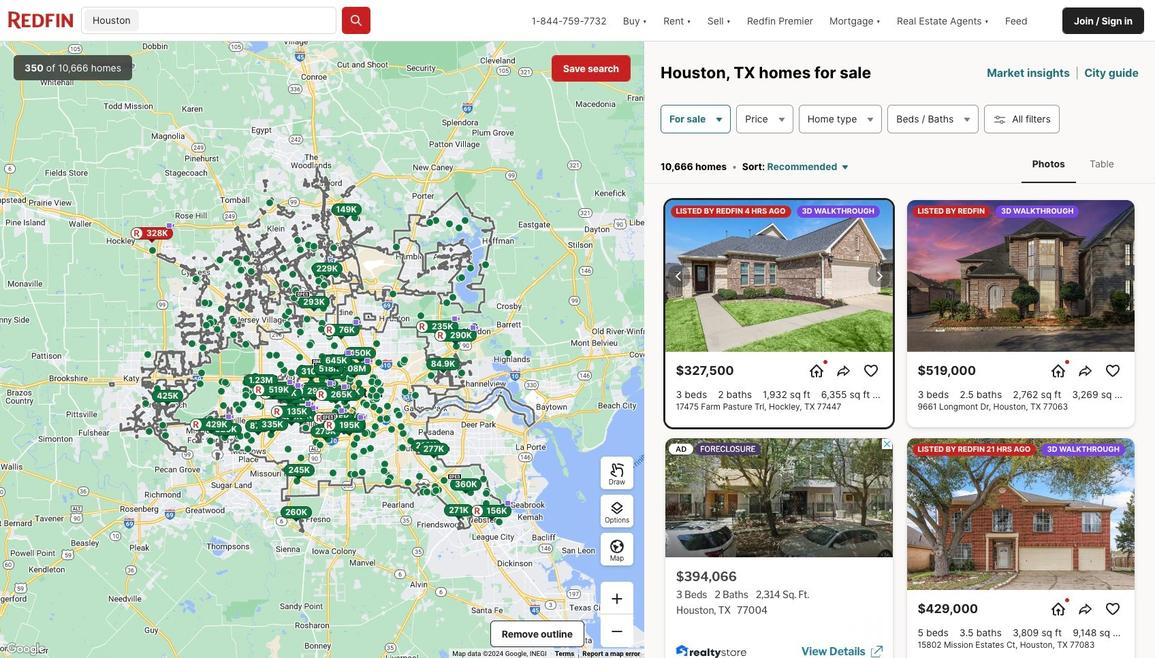 Task type: describe. For each thing, give the bounding box(es) containing it.
schedule a tour image for 2nd add home to favorites checkbox from left
[[1050, 363, 1066, 379]]

add home to favorites image for 2nd add home to favorites checkbox from left
[[1105, 363, 1121, 379]]

share home image
[[1077, 363, 1094, 379]]

add home to favorites image
[[863, 363, 879, 379]]

map region
[[0, 42, 644, 659]]

share home image for add home to favorites option
[[1077, 601, 1094, 618]]

toggle search results photos view tab
[[1022, 147, 1076, 181]]

google image
[[3, 641, 48, 659]]

submit search image
[[349, 14, 363, 27]]

previous image
[[671, 268, 687, 284]]

2 add home to favorites checkbox from the left
[[1102, 360, 1124, 382]]

ad element
[[665, 439, 893, 659]]

toggle search results table view tab
[[1079, 147, 1125, 181]]

share home image for second add home to favorites checkbox from right
[[836, 363, 852, 379]]



Task type: locate. For each thing, give the bounding box(es) containing it.
advertisement image
[[658, 433, 900, 659]]

tab list
[[1008, 144, 1139, 183]]

1 vertical spatial add home to favorites image
[[1105, 601, 1121, 618]]

1 horizontal spatial share home image
[[1077, 601, 1094, 618]]

add home to favorites image
[[1105, 363, 1121, 379], [1105, 601, 1121, 618]]

0 vertical spatial add home to favorites image
[[1105, 363, 1121, 379]]

add home to favorites image inside checkbox
[[1105, 363, 1121, 379]]

share home image left add home to favorites option
[[1077, 601, 1094, 618]]

schedule a tour image left add home to favorites image
[[808, 363, 825, 379]]

add home to favorites image right schedule a tour icon
[[1105, 601, 1121, 618]]

2 schedule a tour image from the left
[[1050, 363, 1066, 379]]

share home image left add home to favorites image
[[836, 363, 852, 379]]

1 add home to favorites image from the top
[[1105, 363, 1121, 379]]

add home to favorites image inside option
[[1105, 601, 1121, 618]]

0 horizontal spatial add home to favorites checkbox
[[860, 360, 882, 382]]

next image
[[871, 268, 887, 284]]

schedule a tour image
[[1050, 601, 1066, 618]]

share home image
[[836, 363, 852, 379], [1077, 601, 1094, 618]]

Add home to favorites checkbox
[[860, 360, 882, 382], [1102, 360, 1124, 382]]

0 horizontal spatial schedule a tour image
[[808, 363, 825, 379]]

1 horizontal spatial add home to favorites checkbox
[[1102, 360, 1124, 382]]

schedule a tour image for second add home to favorites checkbox from right
[[808, 363, 825, 379]]

schedule a tour image left share home image
[[1050, 363, 1066, 379]]

add home to favorites image for add home to favorites option
[[1105, 601, 1121, 618]]

1 add home to favorites checkbox from the left
[[860, 360, 882, 382]]

0 horizontal spatial share home image
[[836, 363, 852, 379]]

None search field
[[142, 7, 336, 35]]

schedule a tour image
[[808, 363, 825, 379], [1050, 363, 1066, 379]]

1 schedule a tour image from the left
[[808, 363, 825, 379]]

Add home to favorites checkbox
[[1102, 599, 1124, 621]]

0 vertical spatial share home image
[[836, 363, 852, 379]]

2 add home to favorites image from the top
[[1105, 601, 1121, 618]]

1 horizontal spatial schedule a tour image
[[1050, 363, 1066, 379]]

add home to favorites image right share home image
[[1105, 363, 1121, 379]]

1 vertical spatial share home image
[[1077, 601, 1094, 618]]



Task type: vqa. For each thing, say whether or not it's contained in the screenshot.
Add home to favorites image's Schedule a tour icon's Add home to favorites checkbox
yes



